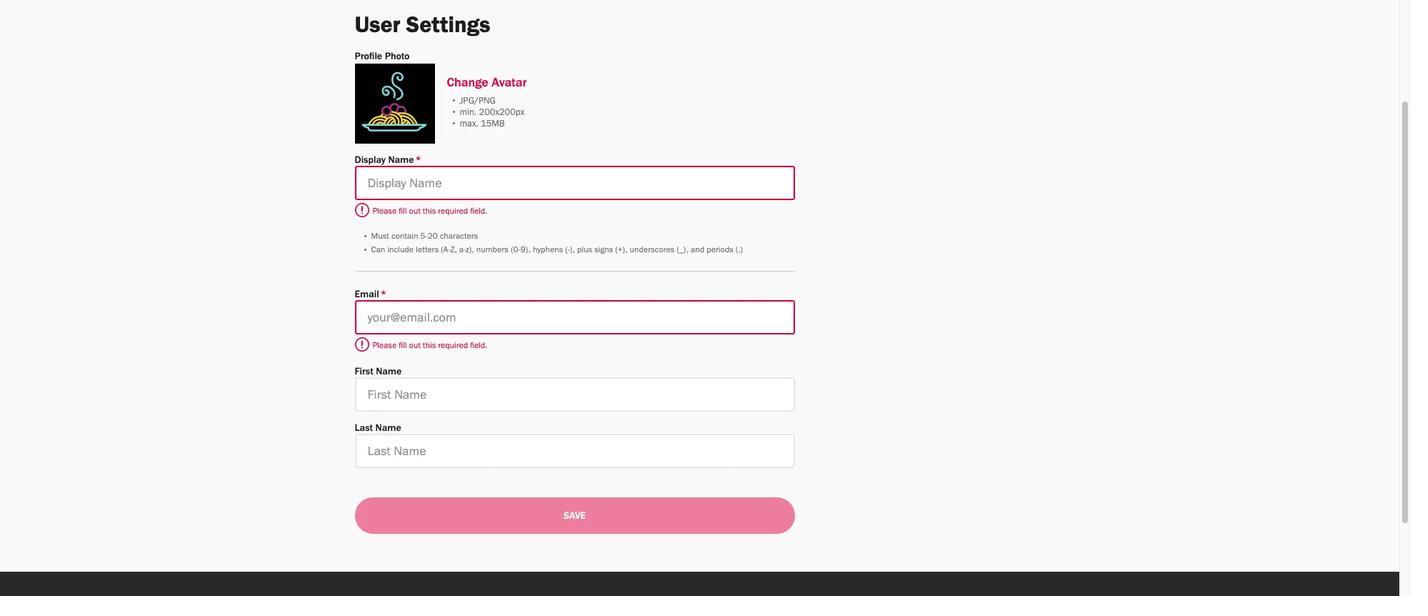 Task type: locate. For each thing, give the bounding box(es) containing it.
5-
[[421, 233, 428, 241]]

fill for *
[[399, 342, 407, 351]]

1 vertical spatial name
[[376, 368, 402, 378]]

save button
[[355, 498, 795, 534]]

1 vertical spatial please fill out this required field.
[[373, 342, 488, 351]]

name for display
[[388, 157, 414, 167]]

out for *
[[409, 342, 421, 351]]

1 fill from the top
[[399, 208, 407, 216]]

profile photo
[[355, 53, 410, 63]]

0 vertical spatial *
[[416, 157, 422, 167]]

min.
[[460, 109, 477, 118]]

1 required from the top
[[438, 208, 468, 216]]

),
[[570, 246, 575, 255]]

*
[[416, 157, 422, 167], [381, 291, 387, 301]]

0 vertical spatial field.
[[470, 208, 488, 216]]

user
[[355, 17, 401, 40]]

0 vertical spatial name
[[388, 157, 414, 167]]

fill up first name
[[399, 342, 407, 351]]

0 vertical spatial required
[[438, 208, 468, 216]]

2 please fill out this required field. from the top
[[373, 342, 488, 351]]

2 vertical spatial name
[[376, 425, 402, 435]]

please
[[373, 208, 397, 216], [373, 342, 397, 351]]

please up first name
[[373, 342, 397, 351]]

name for first
[[376, 368, 402, 378]]

field.
[[470, 208, 488, 216], [470, 342, 488, 351]]

(+),
[[616, 246, 628, 255]]

0 vertical spatial please fill out this required field.
[[373, 208, 488, 216]]

please up 'must'
[[373, 208, 397, 216]]

first
[[355, 368, 374, 378]]

200x200px
[[479, 109, 525, 118]]

(-
[[566, 246, 570, 255]]

0 vertical spatial fill
[[399, 208, 407, 216]]

this
[[423, 208, 436, 216], [423, 342, 436, 351]]

settings
[[406, 17, 491, 40]]

required
[[438, 208, 468, 216], [438, 342, 468, 351]]

contain
[[392, 233, 419, 241]]

1 vertical spatial field.
[[470, 342, 488, 351]]

1 vertical spatial please
[[373, 342, 397, 351]]

* right email
[[381, 291, 387, 301]]

email
[[355, 291, 379, 301]]

avatar
[[492, 78, 527, 91]]

1 vertical spatial this
[[423, 342, 436, 351]]

fill
[[399, 208, 407, 216], [399, 342, 407, 351]]

this for email *
[[423, 342, 436, 351]]

email field
[[355, 300, 795, 335]]

please fill out this required field. for display name *
[[373, 208, 488, 216]]

1 out from the top
[[409, 208, 421, 216]]

last name
[[355, 425, 402, 435]]

0 vertical spatial please
[[373, 208, 397, 216]]

fill up contain
[[399, 208, 407, 216]]

signs
[[595, 246, 614, 255]]

out
[[409, 208, 421, 216], [409, 342, 421, 351]]

characters
[[440, 233, 478, 241]]

1 vertical spatial out
[[409, 342, 421, 351]]

must
[[371, 233, 390, 241]]

change
[[447, 78, 489, 91]]

please fill out this required field.
[[373, 208, 488, 216], [373, 342, 488, 351]]

2 out from the top
[[409, 342, 421, 351]]

* right display
[[416, 157, 422, 167]]

20
[[428, 233, 438, 241]]

letters
[[416, 246, 439, 255]]

2 please from the top
[[373, 342, 397, 351]]

name right first
[[376, 368, 402, 378]]

name right display
[[388, 157, 414, 167]]

periods
[[707, 246, 734, 255]]

1 this from the top
[[423, 208, 436, 216]]

2 field. from the top
[[470, 342, 488, 351]]

profile
[[355, 53, 383, 63]]

1 field. from the top
[[470, 208, 488, 216]]

0 horizontal spatial *
[[381, 291, 387, 301]]

1 vertical spatial required
[[438, 342, 468, 351]]

2 required from the top
[[438, 342, 468, 351]]

1 vertical spatial *
[[381, 291, 387, 301]]

z,
[[451, 246, 457, 255]]

1 please fill out this required field. from the top
[[373, 208, 488, 216]]

1 please from the top
[[373, 208, 397, 216]]

2 this from the top
[[423, 342, 436, 351]]

1 vertical spatial fill
[[399, 342, 407, 351]]

Last Name field
[[355, 434, 795, 468]]

0 vertical spatial out
[[409, 208, 421, 216]]

please for *
[[373, 342, 397, 351]]

name right the last
[[376, 425, 402, 435]]

name
[[388, 157, 414, 167], [376, 368, 402, 378], [376, 425, 402, 435]]

0 vertical spatial this
[[423, 208, 436, 216]]

hyphens
[[533, 246, 563, 255]]

please fill out this required field. up 20
[[373, 208, 488, 216]]

save
[[564, 513, 586, 523]]

please fill out this required field. up first name
[[373, 342, 488, 351]]

2 fill from the top
[[399, 342, 407, 351]]



Task type: describe. For each thing, give the bounding box(es) containing it.
name for last
[[376, 425, 402, 435]]

15mb
[[481, 120, 505, 129]]

required for display name *
[[438, 208, 468, 216]]

1 horizontal spatial *
[[416, 157, 422, 167]]

(a-
[[441, 246, 451, 255]]

change avatar jpg/png min. 200x200px max. 15mb
[[447, 78, 527, 129]]

must contain 5-20 characters can include letters (a-z, a-z), numbers (0-9), hyphens (-), plus signs (+), underscores (_), and periods (.)
[[371, 233, 743, 255]]

email *
[[355, 291, 387, 301]]

jpg/png
[[460, 97, 496, 106]]

plus
[[577, 246, 593, 255]]

user settings
[[355, 17, 491, 40]]

required for email *
[[438, 342, 468, 351]]

field. for email *
[[470, 342, 488, 351]]

can
[[371, 246, 386, 255]]

please fill out this required field. for email *
[[373, 342, 488, 351]]

z),
[[466, 246, 474, 255]]

please for name
[[373, 208, 397, 216]]

and
[[691, 246, 705, 255]]

nickname field
[[355, 166, 795, 200]]

9),
[[521, 246, 531, 255]]

include
[[388, 246, 414, 255]]

(0-
[[511, 246, 521, 255]]

change avatar button
[[447, 78, 527, 91]]

a-
[[459, 246, 466, 255]]

(.)
[[736, 246, 743, 255]]

user avatar image preview image
[[355, 64, 435, 144]]

(_),
[[677, 246, 689, 255]]

display name *
[[355, 157, 422, 167]]

First Name field
[[355, 378, 795, 412]]

out for name
[[409, 208, 421, 216]]

field. for display name *
[[470, 208, 488, 216]]

fill for name
[[399, 208, 407, 216]]

photo
[[385, 53, 410, 63]]

this for display name *
[[423, 208, 436, 216]]

first name
[[355, 368, 402, 378]]

last
[[355, 425, 373, 435]]

display
[[355, 157, 386, 167]]

underscores
[[630, 246, 675, 255]]

max.
[[460, 120, 479, 129]]

numbers
[[477, 246, 509, 255]]



Task type: vqa. For each thing, say whether or not it's contained in the screenshot.
shopping list icon
no



